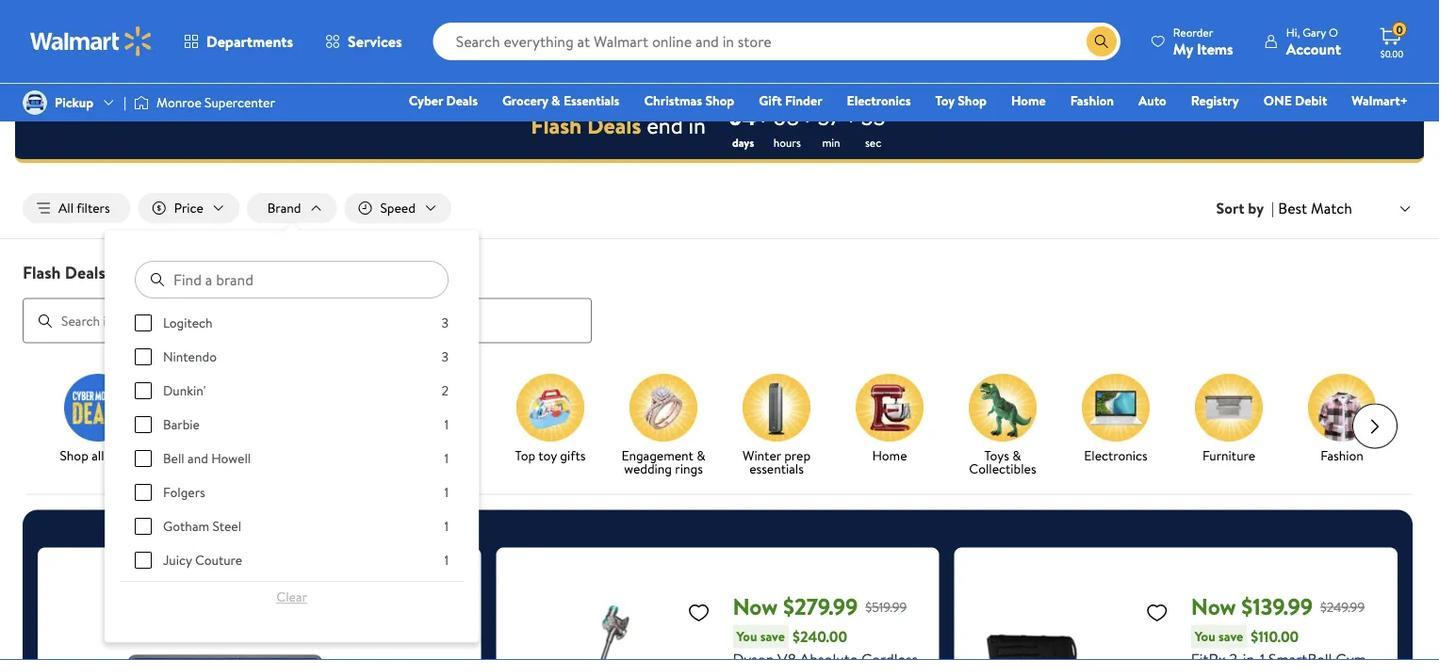 Task type: describe. For each thing, give the bounding box(es) containing it.
brand button
[[247, 193, 337, 224]]

speed button
[[345, 193, 451, 224]]

1 horizontal spatial fashion link
[[1294, 374, 1392, 466]]

dunkin'
[[163, 382, 206, 400]]

deals for flash deals
[[65, 261, 105, 284]]

now $139.99 $249.99
[[1192, 592, 1365, 623]]

1 for steel
[[445, 518, 449, 536]]

christmas shop
[[644, 91, 735, 110]]

top
[[515, 447, 536, 465]]

& for grocery
[[552, 91, 561, 110]]

auto link
[[1130, 91, 1175, 111]]

1 for couture
[[445, 552, 449, 570]]

flash deals image
[[26, 0, 1413, 70]]

end
[[647, 110, 683, 141]]

Walmart Site-Wide search field
[[433, 23, 1121, 60]]

one
[[1264, 91, 1292, 110]]

toys & collectibles
[[970, 447, 1037, 478]]

walmart+ link
[[1344, 91, 1417, 111]]

engagement & wedding rings
[[622, 447, 706, 478]]

registry
[[1191, 91, 1240, 110]]

1 horizontal spatial electronics
[[1084, 447, 1148, 465]]

clear
[[277, 588, 307, 607]]

furniture link
[[1180, 374, 1278, 466]]

rings
[[675, 460, 703, 478]]

walmart+
[[1352, 91, 1409, 110]]

$240.00
[[793, 627, 848, 648]]

monroe
[[157, 93, 202, 112]]

essentials
[[750, 460, 804, 478]]

my
[[1174, 38, 1194, 59]]

shop all flash deals link
[[162, 374, 260, 480]]

toy shop link
[[927, 91, 996, 111]]

$110.00
[[1251, 627, 1299, 648]]

gift finder
[[759, 91, 823, 110]]

search icon image
[[1094, 34, 1110, 49]]

registry link
[[1183, 91, 1248, 111]]

the holiday shop image
[[404, 374, 471, 442]]

match
[[1311, 198, 1353, 219]]

all
[[58, 199, 74, 217]]

: for 04
[[761, 107, 766, 127]]

nintendo
[[163, 348, 217, 366]]

deals
[[107, 447, 136, 465]]

all for flash
[[205, 447, 217, 465]]

gift
[[759, 91, 782, 110]]

all filters
[[58, 199, 110, 217]]

1 for and
[[445, 450, 449, 468]]

group containing logitech
[[135, 314, 449, 661]]

57
[[818, 101, 841, 132]]

by
[[1249, 198, 1264, 219]]

winter prep essentials image
[[743, 374, 811, 442]]

all filters button
[[23, 193, 131, 224]]

& for engagement
[[697, 447, 706, 465]]

0 horizontal spatial electronics link
[[839, 91, 920, 111]]

$139.99
[[1242, 592, 1313, 623]]

shop all deals
[[60, 447, 136, 465]]

shop all flash deals
[[173, 447, 250, 478]]

home link for toy shop link on the top right of the page
[[1003, 91, 1055, 111]]

0 vertical spatial fashion link
[[1062, 91, 1123, 111]]

toys
[[985, 447, 1010, 465]]

top toy gifts link
[[502, 374, 600, 466]]

08
[[773, 101, 800, 132]]

furniture image
[[1195, 374, 1263, 442]]

gary
[[1303, 24, 1327, 40]]

winter prep essentials link
[[728, 374, 826, 480]]

$249.99
[[1321, 599, 1365, 617]]

finder
[[785, 91, 823, 110]]

departments
[[206, 31, 293, 52]]

flash deals
[[23, 261, 105, 284]]

shop all deals link
[[49, 374, 147, 466]]

& for toys
[[1013, 447, 1022, 465]]

flash deals end in
[[531, 110, 706, 141]]

0 horizontal spatial |
[[124, 93, 126, 112]]

cyber deals
[[409, 91, 478, 110]]

deals inside shop all flash deals
[[195, 460, 227, 478]]

toy
[[936, 91, 955, 110]]

53 sec
[[861, 101, 886, 150]]

toy shop
[[936, 91, 987, 110]]

sec
[[865, 134, 882, 150]]

home image
[[856, 374, 924, 442]]

0 horizontal spatial electronics
[[847, 91, 911, 110]]

gift finder link
[[751, 91, 831, 111]]

$0.00
[[1381, 47, 1404, 60]]

now $279.99 $519.99
[[733, 592, 907, 623]]

winter
[[743, 447, 781, 465]]

flash deals end in 4 days 8 hours 57 minutes 53 seconds element
[[531, 110, 706, 141]]

reorder
[[1174, 24, 1214, 40]]

08 : hours
[[773, 101, 810, 150]]

you save $240.00
[[737, 627, 848, 648]]

sort
[[1217, 198, 1245, 219]]

| inside 'sort and filter section' element
[[1272, 198, 1275, 219]]

steel
[[213, 518, 242, 536]]

flash inside shop all flash deals
[[220, 447, 250, 465]]

grocery & essentials
[[502, 91, 620, 110]]

prep
[[785, 447, 811, 465]]

$279.99
[[783, 592, 858, 623]]

items
[[1197, 38, 1234, 59]]

logitech
[[163, 314, 213, 332]]

christmas shop link
[[636, 91, 743, 111]]

the holiday shop link
[[388, 374, 486, 480]]

furniture
[[1203, 447, 1256, 465]]

brand
[[268, 199, 301, 217]]

add to favorites list, dyson v8 absolute cordless vacuum | silver/nickel | new image
[[688, 601, 710, 625]]



Task type: vqa. For each thing, say whether or not it's contained in the screenshot.
'Rainbow'
no



Task type: locate. For each thing, give the bounding box(es) containing it.
0 horizontal spatial now
[[733, 592, 778, 623]]

3 1 from the top
[[445, 484, 449, 502]]

5 1 from the top
[[445, 552, 449, 570]]

the holiday shop
[[404, 447, 471, 478]]

best match
[[1279, 198, 1353, 219]]

3 : from the left
[[850, 107, 854, 127]]

2 : from the left
[[806, 107, 810, 127]]

0 horizontal spatial &
[[552, 91, 561, 110]]

1 horizontal spatial |
[[1272, 198, 1275, 219]]

holiday
[[428, 447, 471, 465]]

cyber deals link
[[400, 91, 486, 111]]

bell
[[163, 450, 185, 468]]

0 horizontal spatial :
[[761, 107, 766, 127]]

you left $110.00 at the right
[[1195, 628, 1216, 646]]

1 horizontal spatial fashion
[[1321, 447, 1364, 465]]

days
[[732, 134, 754, 150]]

1 vertical spatial electronics link
[[1067, 374, 1165, 466]]

1 horizontal spatial electronics link
[[1067, 374, 1165, 466]]

gotham
[[163, 518, 210, 536]]

1 vertical spatial home
[[873, 447, 907, 465]]

deals left end
[[587, 110, 641, 141]]

& inside toys & collectibles
[[1013, 447, 1022, 465]]

home right toy shop
[[1012, 91, 1046, 110]]

deals inside search field
[[65, 261, 105, 284]]

fashion
[[1071, 91, 1114, 110], [1321, 447, 1364, 465]]

1 horizontal spatial :
[[806, 107, 810, 127]]

1 horizontal spatial home link
[[1003, 91, 1055, 111]]

you for now $279.99
[[737, 628, 757, 646]]

1 1 from the top
[[445, 416, 449, 434]]

Find a brand search field
[[135, 261, 449, 299]]

57 : min
[[818, 101, 854, 150]]

grocery & essentials link
[[494, 91, 628, 111]]

2
[[442, 382, 449, 400]]

departments button
[[168, 19, 309, 64]]

save inside you save $110.00
[[1219, 628, 1244, 646]]

0 horizontal spatial flash
[[23, 261, 61, 284]]

you
[[737, 628, 757, 646], [1195, 628, 1216, 646]]

& inside grocery & essentials link
[[552, 91, 561, 110]]

flash inside search field
[[23, 261, 61, 284]]

monroe supercenter
[[157, 93, 275, 112]]

pickup
[[55, 93, 94, 112]]

0 vertical spatial flash
[[531, 110, 582, 141]]

sort and filter section element
[[0, 178, 1440, 239]]

add to favorites list, fitrx 2-in-1 smartbell gym, interchangeable adjustable dumbbells and barbell weight set, 100lbs. image
[[1146, 601, 1169, 625]]

3 for logitech
[[442, 314, 449, 332]]

1 horizontal spatial flash
[[220, 447, 250, 465]]

christmas
[[644, 91, 702, 110]]

deals down all filters
[[65, 261, 105, 284]]

toys & collectibles image
[[969, 374, 1037, 442]]

wedding
[[624, 460, 672, 478]]

the
[[404, 447, 425, 465]]

home down home image
[[873, 447, 907, 465]]

now
[[733, 592, 778, 623], [1192, 592, 1237, 623]]

now for now $139.99
[[1192, 592, 1237, 623]]

None checkbox
[[135, 315, 152, 332], [135, 485, 152, 502], [135, 519, 152, 536], [135, 315, 152, 332], [135, 485, 152, 502], [135, 519, 152, 536]]

flash inside timer
[[531, 110, 582, 141]]

save left $110.00 at the right
[[1219, 628, 1244, 646]]

flash for flash deals
[[23, 261, 61, 284]]

group
[[135, 314, 449, 661], [53, 563, 466, 661]]

save for $139.99
[[1219, 628, 1244, 646]]

1 horizontal spatial save
[[1219, 628, 1244, 646]]

fashion link
[[1062, 91, 1123, 111], [1294, 374, 1392, 466]]

1 3 from the top
[[442, 314, 449, 332]]

: inside 57 : min
[[850, 107, 854, 127]]

fashion down fashion image
[[1321, 447, 1364, 465]]

shop inside the holiday shop
[[423, 460, 452, 478]]

Search in Flash Deals search field
[[23, 298, 592, 344]]

next slide for chipmodulewithimages list image
[[1353, 404, 1398, 449]]

walmart image
[[30, 26, 153, 57]]

0 horizontal spatial home link
[[841, 374, 939, 466]]

home
[[1012, 91, 1046, 110], [873, 447, 907, 465]]

2 save from the left
[[1219, 628, 1244, 646]]

deals up folgers
[[195, 460, 227, 478]]

save for $279.99
[[761, 628, 785, 646]]

you inside you save $110.00
[[1195, 628, 1216, 646]]

: for 57
[[850, 107, 854, 127]]

in
[[689, 110, 706, 141]]

debit
[[1296, 91, 1328, 110]]

save inside you save $240.00
[[761, 628, 785, 646]]

0 horizontal spatial you
[[737, 628, 757, 646]]

save left $240.00 on the right bottom of page
[[761, 628, 785, 646]]

electronics image
[[1082, 374, 1150, 442]]

0 vertical spatial fashion
[[1071, 91, 1114, 110]]

0 horizontal spatial all
[[92, 447, 104, 465]]

2 horizontal spatial &
[[1013, 447, 1022, 465]]

: inside 08 : hours
[[806, 107, 810, 127]]

deals
[[446, 91, 478, 110], [587, 110, 641, 141], [65, 261, 105, 284], [195, 460, 227, 478]]

flash deals image
[[177, 374, 245, 442]]

reorder my items
[[1174, 24, 1234, 59]]

0 vertical spatial 3
[[442, 314, 449, 332]]

deals for flash deals end in
[[587, 110, 641, 141]]

juicy
[[163, 552, 192, 570]]

1 vertical spatial 3
[[442, 348, 449, 366]]

: for 08
[[806, 107, 810, 127]]

53
[[861, 101, 886, 132]]

o
[[1329, 24, 1339, 40]]

1 all from the left
[[92, 447, 104, 465]]

1 horizontal spatial &
[[697, 447, 706, 465]]

top toy gifts image
[[517, 374, 585, 442]]

| right 'pickup'
[[124, 93, 126, 112]]

save
[[761, 628, 785, 646], [1219, 628, 1244, 646]]

4 1 from the top
[[445, 518, 449, 536]]

engagement & wedding rings image
[[630, 374, 698, 442]]

you inside you save $240.00
[[737, 628, 757, 646]]

engagement & wedding rings link
[[615, 374, 713, 480]]

flash
[[531, 110, 582, 141], [23, 261, 61, 284], [220, 447, 250, 465]]

account
[[1287, 38, 1342, 59]]

shop inside shop all flash deals
[[173, 447, 202, 465]]

winter prep essentials
[[743, 447, 811, 478]]

 image
[[134, 93, 149, 112]]

2 3 from the top
[[442, 348, 449, 366]]

& right engagement
[[697, 447, 706, 465]]

1 vertical spatial electronics
[[1084, 447, 1148, 465]]

: inside 04 : days
[[761, 107, 766, 127]]

price
[[174, 199, 203, 217]]

0 vertical spatial electronics
[[847, 91, 911, 110]]

0 horizontal spatial fashion
[[1071, 91, 1114, 110]]

you save $110.00
[[1195, 627, 1299, 648]]

fashion image
[[1309, 374, 1376, 442]]

3 for nintendo
[[442, 348, 449, 366]]

sort by |
[[1217, 198, 1275, 219]]

3
[[442, 314, 449, 332], [442, 348, 449, 366]]

juicy couture
[[163, 552, 243, 570]]

engagement
[[622, 447, 694, 465]]

: left the 53 at the right of the page
[[850, 107, 854, 127]]

2 now from the left
[[1192, 592, 1237, 623]]

toys & collectibles link
[[954, 374, 1052, 480]]

collectibles
[[970, 460, 1037, 478]]

fashion down search icon
[[1071, 91, 1114, 110]]

2 you from the left
[[1195, 628, 1216, 646]]

2 all from the left
[[205, 447, 217, 465]]

top toy gifts
[[515, 447, 586, 465]]

timer
[[15, 91, 1425, 163]]

1 you from the left
[[737, 628, 757, 646]]

0 vertical spatial home link
[[1003, 91, 1055, 111]]

0 horizontal spatial home
[[873, 447, 907, 465]]

1 horizontal spatial home
[[1012, 91, 1046, 110]]

now up you save $110.00
[[1192, 592, 1237, 623]]

home link for winter prep essentials link
[[841, 374, 939, 466]]

&
[[552, 91, 561, 110], [697, 447, 706, 465], [1013, 447, 1022, 465]]

and
[[188, 450, 208, 468]]

search image
[[38, 314, 53, 329]]

:
[[761, 107, 766, 127], [806, 107, 810, 127], [850, 107, 854, 127]]

supercenter
[[205, 93, 275, 112]]

Flash Deals search field
[[0, 261, 1440, 344]]

all inside shop all flash deals
[[205, 447, 217, 465]]

1 horizontal spatial all
[[205, 447, 217, 465]]

1 vertical spatial fashion
[[1321, 447, 1364, 465]]

0 horizontal spatial fashion link
[[1062, 91, 1123, 111]]

toy
[[539, 447, 557, 465]]

deals inside timer
[[587, 110, 641, 141]]

1 horizontal spatial now
[[1192, 592, 1237, 623]]

1 : from the left
[[761, 107, 766, 127]]

couture
[[195, 552, 243, 570]]

deals for cyber deals
[[446, 91, 478, 110]]

1 now from the left
[[733, 592, 778, 623]]

1 vertical spatial home link
[[841, 374, 939, 466]]

howell
[[212, 450, 251, 468]]

2 vertical spatial flash
[[220, 447, 250, 465]]

timer containing 04
[[15, 91, 1425, 163]]

|
[[124, 93, 126, 112], [1272, 198, 1275, 219]]

0 horizontal spatial save
[[761, 628, 785, 646]]

you left $240.00 on the right bottom of page
[[737, 628, 757, 646]]

best match button
[[1275, 196, 1417, 221]]

1 horizontal spatial you
[[1195, 628, 1216, 646]]

electronics up sec
[[847, 91, 911, 110]]

0 vertical spatial electronics link
[[839, 91, 920, 111]]

Search search field
[[433, 23, 1121, 60]]

deals right the cyber
[[446, 91, 478, 110]]

04
[[729, 101, 757, 132]]

0 vertical spatial |
[[124, 93, 126, 112]]

grocery
[[502, 91, 548, 110]]

min
[[823, 134, 841, 150]]

& right grocery
[[552, 91, 561, 110]]

now for now $279.99
[[733, 592, 778, 623]]

& right toys
[[1013, 447, 1022, 465]]

bell and howell
[[163, 450, 251, 468]]

flash for flash deals end in
[[531, 110, 582, 141]]

1 vertical spatial |
[[1272, 198, 1275, 219]]

clear button
[[135, 583, 449, 613]]

now up you save $240.00 on the bottom of page
[[733, 592, 778, 623]]

1 vertical spatial fashion link
[[1294, 374, 1392, 466]]

: right 08
[[806, 107, 810, 127]]

$519.99
[[866, 599, 907, 617]]

2 horizontal spatial flash
[[531, 110, 582, 141]]

& inside engagement & wedding rings
[[697, 447, 706, 465]]

| right by
[[1272, 198, 1275, 219]]

 image
[[23, 91, 47, 115]]

1 vertical spatial flash
[[23, 261, 61, 284]]

04 : days
[[729, 101, 766, 150]]

electronics down 'electronics' image
[[1084, 447, 1148, 465]]

2 1 from the top
[[445, 450, 449, 468]]

gifts
[[560, 447, 586, 465]]

hi,
[[1287, 24, 1300, 40]]

0 vertical spatial home
[[1012, 91, 1046, 110]]

shop all deals image
[[64, 374, 132, 442]]

cyber
[[409, 91, 443, 110]]

2 horizontal spatial :
[[850, 107, 854, 127]]

all for deals
[[92, 447, 104, 465]]

you for now $139.99
[[1195, 628, 1216, 646]]

1 save from the left
[[761, 628, 785, 646]]

None checkbox
[[135, 349, 152, 366], [135, 383, 152, 400], [135, 417, 152, 434], [135, 451, 152, 468], [135, 553, 152, 570], [135, 349, 152, 366], [135, 383, 152, 400], [135, 417, 152, 434], [135, 451, 152, 468], [135, 553, 152, 570]]

speed
[[380, 199, 416, 217]]

best
[[1279, 198, 1308, 219]]

: right 04 on the right of the page
[[761, 107, 766, 127]]



